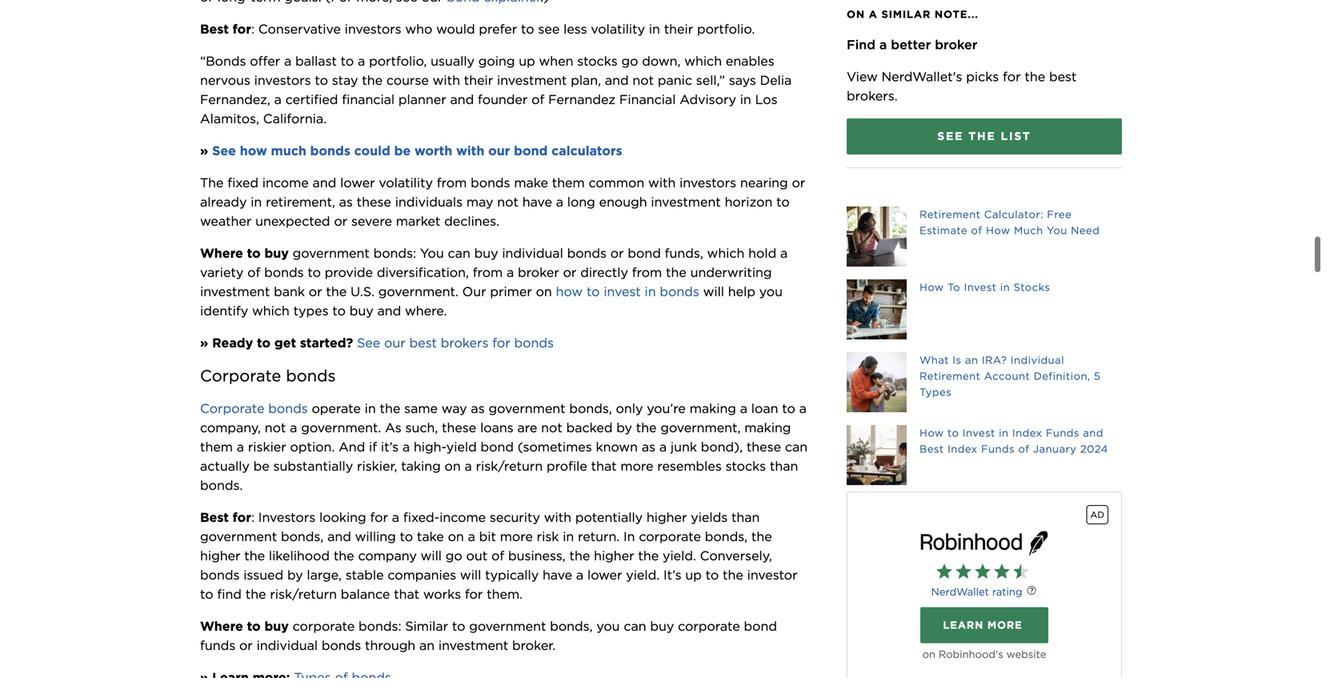 Task type: describe. For each thing, give the bounding box(es) containing it.
you inside corporate bonds: similar to government bonds, you can buy corporate bond funds or individual bonds through an investment broker.
[[597, 618, 620, 634]]

or left 'directly'
[[563, 265, 577, 280]]

similar
[[405, 618, 448, 634]]

2 horizontal spatial higher
[[647, 510, 687, 525]]

to inside the how to invest in index funds and best index funds of january 2024
[[948, 427, 960, 439]]

1 horizontal spatial see
[[357, 335, 381, 351]]

issued
[[244, 567, 284, 583]]

corporate down it's
[[678, 618, 740, 634]]

retirement inside what is an ira? individual retirement account definition, 5 types
[[920, 370, 981, 382]]

to left take at the left of the page
[[400, 529, 413, 544]]

taking
[[401, 458, 441, 474]]

high-
[[414, 439, 447, 455]]

on a similar note...
[[847, 8, 979, 20]]

bonds up 'riskier'
[[268, 401, 308, 416]]

go inside "bonds offer a ballast to a portfolio, usually going up when stocks go down, which enables nervous investors to stay the course with their investment plan, and not panic sell," says delia fernandez, a certified financial planner and founder of fernandez financial advisory in los alamitos, california.
[[622, 53, 639, 69]]

willing
[[355, 529, 396, 544]]

0 horizontal spatial best
[[410, 335, 437, 351]]

which inside will help you identify which types to buy and where.
[[252, 303, 290, 319]]

risk/return inside operate in the same way as government bonds, only you're making a loan to a company, not a government. as such, these loans are not backed by the government, making them a riskier option. and if it's a high-yield bond (sometimes known as a junk bond), these can actually be substantially riskier, taking on a risk/return profile that more resembles stocks than bonds.
[[476, 458, 543, 474]]

bonds: for corporate
[[359, 618, 402, 634]]

corporate inside the : investors looking for a fixed-income security with potentially higher yields than government bonds, and willing to take on a bit more risk in return. in corporate bonds, the higher the likelihood the company will go out of business, the higher the yield. conversely, bonds issued by large, stable companies will typically have a lower yield. it's up to the investor to find the risk/return balance that works for them.
[[639, 529, 701, 544]]

0 horizontal spatial how
[[240, 143, 267, 158]]

to inside government bonds: you can buy individual bonds or bond funds, which hold a variety of bonds to provide diversification, from a broker or directly from the underwriting investment bank or the u.s. government. our primer on
[[308, 265, 321, 280]]

a right hold
[[781, 245, 788, 261]]

bonds up bank
[[264, 265, 304, 280]]

not inside "bonds offer a ballast to a portfolio, usually going up when stocks go down, which enables nervous investors to stay the course with their investment plan, and not panic sell," says delia fernandez, a certified financial planner and founder of fernandez financial advisory in los alamitos, california.
[[633, 72, 654, 88]]

to left find
[[200, 586, 213, 602]]

1 horizontal spatial higher
[[594, 548, 635, 564]]

only
[[616, 401, 643, 416]]

estimate
[[920, 224, 968, 237]]

underwriting
[[691, 265, 772, 280]]

with inside the fixed income and lower volatility from bonds make them common with investors nearing or already in retirement, as these individuals may not have a long enough investment horizon to weather unexpected or severe market declines.
[[649, 175, 676, 190]]

a up primer
[[507, 265, 514, 280]]

which inside "bonds offer a ballast to a portfolio, usually going up when stocks go down, which enables nervous investors to stay the course with their investment plan, and not panic sell," says delia fernandez, a certified financial planner and founder of fernandez financial advisory in los alamitos, california.
[[685, 53, 722, 69]]

by inside operate in the same way as government bonds, only you're making a loan to a company, not a government. as such, these loans are not backed by the government, making them a riskier option. and if it's a high-yield bond (sometimes known as a junk bond), these can actually be substantially riskier, taking on a risk/return profile that more resembles stocks than bonds.
[[617, 420, 632, 435]]

buy down unexpected
[[265, 245, 289, 261]]

nerdwallet's
[[882, 69, 963, 84]]

balance
[[341, 586, 390, 602]]

calculators
[[552, 143, 623, 158]]

u.s.
[[351, 284, 375, 299]]

bonds down primer
[[514, 335, 554, 351]]

in inside the : investors looking for a fixed-income security with potentially higher yields than government bonds, and willing to take on a bit more risk in return. in corporate bonds, the higher the likelihood the company will go out of business, the higher the yield. conversely, bonds issued by large, stable companies will typically have a lower yield. it's up to the investor to find the risk/return balance that works for them.
[[563, 529, 574, 544]]

1 horizontal spatial yield.
[[663, 548, 696, 564]]

a right 'offer'
[[284, 53, 292, 69]]

long
[[568, 194, 596, 210]]

a right loan
[[800, 401, 807, 416]]

bonds, up likelihood
[[281, 529, 324, 544]]

1 horizontal spatial how
[[556, 284, 583, 299]]

with inside "bonds offer a ballast to a portfolio, usually going up when stocks go down, which enables nervous investors to stay the course with their investment plan, and not panic sell," says delia fernandez, a certified financial planner and founder of fernandez financial advisory in los alamitos, california.
[[433, 72, 460, 88]]

bonds: for government
[[374, 245, 416, 261]]

bonds, up "conversely,"
[[705, 529, 748, 544]]

when
[[539, 53, 574, 69]]

2 corporate bonds from the top
[[200, 401, 308, 416]]

a left bit
[[468, 529, 475, 544]]

a up stay
[[358, 53, 365, 69]]

where to buy for individual
[[200, 618, 289, 634]]

with inside the : investors looking for a fixed-income security with potentially higher yields than government bonds, and willing to take on a bit more risk in return. in corporate bonds, the higher the likelihood the company will go out of business, the higher the yield. conversely, bonds issued by large, stable companies will typically have a lower yield. it's up to the investor to find the risk/return balance that works for them.
[[544, 510, 572, 525]]

an inside corporate bonds: similar to government bonds, you can buy corporate bond funds or individual bonds through an investment broker.
[[420, 638, 435, 653]]

variety
[[200, 265, 244, 280]]

government inside operate in the same way as government bonds, only you're making a loan to a company, not a government. as such, these loans are not backed by the government, making them a riskier option. and if it's a high-yield bond (sometimes known as a junk bond), these can actually be substantially riskier, taking on a risk/return profile that more resembles stocks than bonds.
[[489, 401, 566, 416]]

on inside government bonds: you can buy individual bonds or bond funds, which hold a variety of bonds to provide diversification, from a broker or directly from the underwriting investment bank or the u.s. government. our primer on
[[536, 284, 552, 299]]

1 horizontal spatial making
[[745, 420, 791, 435]]

on robinhood's website
[[923, 648, 1047, 661]]

0 horizontal spatial higher
[[200, 548, 241, 564]]

prefer
[[479, 21, 517, 37]]

picks
[[967, 69, 999, 84]]

yields
[[691, 510, 728, 525]]

a right it's
[[403, 439, 410, 455]]

you inside government bonds: you can buy individual bonds or bond funds, which hold a variety of bonds to provide diversification, from a broker or directly from the underwriting investment bank or the u.s. government. our primer on
[[420, 245, 444, 261]]

on left robinhood's
[[923, 648, 936, 661]]

not inside the fixed income and lower volatility from bonds make them common with investors nearing or already in retirement, as these individuals may not have a long enough investment horizon to weather unexpected or severe market declines.
[[497, 194, 519, 210]]

nervous
[[200, 72, 251, 88]]

1 horizontal spatial from
[[473, 265, 503, 280]]

in inside operate in the same way as government bonds, only you're making a loan to a company, not a government. as such, these loans are not backed by the government, making them a riskier option. and if it's a high-yield bond (sometimes known as a junk bond), these can actually be substantially riskier, taking on a risk/return profile that more resembles stocks than bonds.
[[365, 401, 376, 416]]

(sometimes
[[518, 439, 592, 455]]

bonds down funds, at the right top of page
[[660, 284, 700, 299]]

to left get
[[257, 335, 271, 351]]

as inside the fixed income and lower volatility from bonds make them common with investors nearing or already in retirement, as these individuals may not have a long enough investment horizon to weather unexpected or severe market declines.
[[339, 194, 353, 210]]

you're
[[647, 401, 686, 416]]

risk
[[537, 529, 559, 544]]

find
[[847, 37, 876, 52]]

2 horizontal spatial from
[[632, 265, 662, 280]]

operate
[[312, 401, 361, 416]]

for left "them."
[[465, 586, 483, 602]]

2 vertical spatial these
[[747, 439, 782, 455]]

the down funds, at the right top of page
[[666, 265, 687, 280]]

volatility inside the fixed income and lower volatility from bonds make them common with investors nearing or already in retirement, as these individuals may not have a long enough investment horizon to weather unexpected or severe market declines.
[[379, 175, 433, 190]]

for right brokers
[[493, 335, 511, 351]]

robinhood image
[[921, 531, 1049, 556]]

bank
[[274, 284, 305, 299]]

may
[[467, 194, 494, 210]]

them inside operate in the same way as government bonds, only you're making a loan to a company, not a government. as such, these loans are not backed by the government, making them a riskier option. and if it's a high-yield bond (sometimes known as a junk bond), these can actually be substantially riskier, taking on a risk/return profile that more resembles stocks than bonds.
[[200, 439, 233, 455]]

buy down issued on the bottom left of the page
[[265, 618, 289, 634]]

1 horizontal spatial as
[[471, 401, 485, 416]]

brokers.
[[847, 88, 898, 104]]

how to invest in stocks link
[[847, 279, 1123, 339]]

which inside government bonds: you can buy individual bonds or bond funds, which hold a variety of bonds to provide diversification, from a broker or directly from the underwriting investment bank or the u.s. government. our primer on
[[707, 245, 745, 261]]

bond up make
[[514, 143, 548, 158]]

substantially
[[273, 458, 353, 474]]

the up issued on the bottom left of the page
[[244, 548, 265, 564]]

way
[[442, 401, 467, 416]]

on inside the : investors looking for a fixed-income security with potentially higher yields than government bonds, and willing to take on a bit more risk in return. in corporate bonds, the higher the likelihood the company will go out of business, the higher the yield. conversely, bonds issued by large, stable companies will typically have a lower yield. it's up to the investor to find the risk/return balance that works for them.
[[448, 529, 464, 544]]

a right on at the right
[[869, 8, 878, 20]]

best for best for : conservative investors who would prefer to see less volatility in their portfolio.
[[200, 21, 229, 37]]

can inside corporate bonds: similar to government bonds, you can buy corporate bond funds or individual bonds through an investment broker.
[[624, 618, 647, 634]]

business,
[[508, 548, 566, 564]]

california.
[[263, 111, 327, 126]]

the up "conversely,"
[[752, 529, 772, 544]]

risk/return inside the : investors looking for a fixed-income security with potentially higher yields than government bonds, and willing to take on a bit more risk in return. in corporate bonds, the higher the likelihood the company will go out of business, the higher the yield. conversely, bonds issued by large, stable companies will typically have a lower yield. it's up to the investor to find the risk/return balance that works for them.
[[270, 586, 337, 602]]

investment inside corporate bonds: similar to government bonds, you can buy corporate bond funds or individual bonds through an investment broker.
[[439, 638, 509, 653]]

riskier
[[248, 439, 286, 455]]

bond inside operate in the same way as government bonds, only you're making a loan to a company, not a government. as such, these loans are not backed by the government, making them a riskier option. and if it's a high-yield bond (sometimes known as a junk bond), these can actually be substantially riskier, taking on a risk/return profile that more resembles stocks than bonds.
[[481, 439, 514, 455]]

to left see
[[521, 21, 535, 37]]

how for to
[[920, 427, 944, 439]]

nerdwallet
[[932, 586, 990, 598]]

bonds inside the fixed income and lower volatility from bonds make them common with investors nearing or already in retirement, as these individuals may not have a long enough investment horizon to weather unexpected or severe market declines.
[[471, 175, 510, 190]]

security
[[490, 510, 540, 525]]

is
[[953, 354, 962, 366]]

investors
[[258, 510, 316, 525]]

the
[[200, 175, 224, 190]]

would
[[436, 21, 475, 37]]

individuals
[[395, 194, 463, 210]]

2 vertical spatial as
[[642, 439, 656, 455]]

income inside the : investors looking for a fixed-income security with potentially higher yields than government bonds, and willing to take on a bit more risk in return. in corporate bonds, the higher the likelihood the company will go out of business, the higher the yield. conversely, bonds issued by large, stable companies will typically have a lower yield. it's up to the investor to find the risk/return balance that works for them.
[[440, 510, 486, 525]]

by inside the : investors looking for a fixed-income security with potentially higher yields than government bonds, and willing to take on a bit more risk in return. in corporate bonds, the higher the likelihood the company will go out of business, the higher the yield. conversely, bonds issued by large, stable companies will typically have a lower yield. it's up to the investor to find the risk/return balance that works for them.
[[287, 567, 303, 583]]

to down "conversely,"
[[706, 567, 719, 583]]

best for best for
[[200, 510, 229, 525]]

invest for to
[[964, 281, 997, 293]]

and inside will help you identify which types to buy and where.
[[377, 303, 401, 319]]

can inside operate in the same way as government bonds, only you're making a loan to a company, not a government. as such, these loans are not backed by the government, making them a riskier option. and if it's a high-yield bond (sometimes known as a junk bond), these can actually be substantially riskier, taking on a risk/return profile that more resembles stocks than bonds.
[[785, 439, 808, 455]]

for down bonds.
[[233, 510, 251, 525]]

that inside operate in the same way as government bonds, only you're making a loan to a company, not a government. as such, these loans are not backed by the government, making them a riskier option. and if it's a high-yield bond (sometimes known as a junk bond), these can actually be substantially riskier, taking on a risk/return profile that more resembles stocks than bonds.
[[591, 458, 617, 474]]

funds
[[200, 638, 236, 653]]

a up california.
[[274, 92, 282, 107]]

ira?
[[982, 354, 1008, 366]]

these inside the fixed income and lower volatility from bonds make them common with investors nearing or already in retirement, as these individuals may not have a long enough investment horizon to weather unexpected or severe market declines.
[[357, 194, 391, 210]]

1 corporate from the top
[[200, 366, 281, 385]]

» ready to get started? see our best brokers for bonds
[[200, 335, 554, 351]]

the down "conversely,"
[[723, 567, 744, 583]]

bond inside corporate bonds: similar to government bonds, you can buy corporate bond funds or individual bonds through an investment broker.
[[744, 618, 777, 634]]

a left loan
[[740, 401, 748, 416]]

will inside will help you identify which types to buy and where.
[[703, 284, 725, 299]]

stay
[[332, 72, 358, 88]]

financial
[[342, 92, 395, 107]]

more
[[988, 619, 1023, 632]]

the left list
[[969, 129, 996, 143]]

best for : conservative investors who would prefer to see less volatility in their portfolio.
[[200, 21, 755, 37]]

where to buy for variety
[[200, 245, 289, 261]]

yield
[[447, 439, 477, 455]]

works
[[423, 586, 461, 602]]

1 horizontal spatial volatility
[[591, 21, 645, 37]]

worth
[[415, 143, 453, 158]]

and inside the fixed income and lower volatility from bonds make them common with investors nearing or already in retirement, as these individuals may not have a long enough investment horizon to weather unexpected or severe market declines.
[[313, 175, 337, 190]]

bonds.
[[200, 478, 243, 493]]

less
[[564, 21, 587, 37]]

severe
[[351, 213, 392, 229]]

where.
[[405, 303, 447, 319]]

out
[[466, 548, 488, 564]]

the down potentially
[[638, 548, 659, 564]]

in
[[624, 529, 635, 544]]

enough
[[599, 194, 647, 210]]

where for corporate bonds: similar to government bonds, you can buy corporate bond funds or individual bonds through an investment broker.
[[200, 618, 243, 634]]

retirement,
[[266, 194, 335, 210]]

an inside what is an ira? individual retirement account definition, 5 types
[[966, 354, 979, 366]]

identify
[[200, 303, 248, 319]]

: inside the : investors looking for a fixed-income security with potentially higher yields than government bonds, and willing to take on a bit more risk in return. in corporate bonds, the higher the likelihood the company will go out of business, the higher the yield. conversely, bonds issued by large, stable companies will typically have a lower yield. it's up to the investor to find the risk/return balance that works for them.
[[251, 510, 255, 525]]

for up willing
[[370, 510, 388, 525]]

with right the worth
[[456, 143, 485, 158]]

lower inside the fixed income and lower volatility from bonds make them common with investors nearing or already in retirement, as these individuals may not have a long enough investment horizon to weather unexpected or severe market declines.
[[340, 175, 375, 190]]

corporate bonds: similar to government bonds, you can buy corporate bond funds or individual bonds through an investment broker.
[[200, 618, 781, 653]]

rating
[[993, 586, 1023, 598]]

up inside "bonds offer a ballast to a portfolio, usually going up when stocks go down, which enables nervous investors to stay the course with their investment plan, and not panic sell," says delia fernandez, a certified financial planner and founder of fernandez financial advisory in los alamitos, california.
[[519, 53, 535, 69]]

or up types
[[309, 284, 322, 299]]

not up 'riskier'
[[265, 420, 286, 435]]

1 horizontal spatial be
[[394, 143, 411, 158]]

plan,
[[571, 72, 601, 88]]

2 corporate from the top
[[200, 401, 265, 416]]

in inside the how to invest in index funds and best index funds of january 2024
[[999, 427, 1009, 439]]

broker inside government bonds: you can buy individual bonds or bond funds, which hold a variety of bonds to provide diversification, from a broker or directly from the underwriting investment bank or the u.s. government. our primer on
[[518, 265, 560, 280]]

bonds right much at the top left of the page
[[310, 143, 351, 158]]

a down company, at the left bottom of page
[[237, 439, 244, 455]]

of inside the : investors looking for a fixed-income security with potentially higher yields than government bonds, and willing to take on a bit more risk in return. in corporate bonds, the higher the likelihood the company will go out of business, the higher the yield. conversely, bonds issued by large, stable companies will typically have a lower yield. it's up to the investor to find the risk/return balance that works for them.
[[492, 548, 505, 564]]

lower inside the : investors looking for a fixed-income security with potentially higher yields than government bonds, and willing to take on a bit more risk in return. in corporate bonds, the higher the likelihood the company will go out of business, the higher the yield. conversely, bonds issued by large, stable companies will typically have a lower yield. it's up to the investor to find the risk/return balance that works for them.
[[588, 567, 623, 583]]

1 : from the top
[[251, 21, 255, 37]]

of inside government bonds: you can buy individual bonds or bond funds, which hold a variety of bonds to provide diversification, from a broker or directly from the underwriting investment bank or the u.s. government. our primer on
[[248, 265, 261, 280]]

stocks
[[1014, 281, 1051, 293]]

funds,
[[665, 245, 704, 261]]

bonds inside the : investors looking for a fixed-income security with potentially higher yields than government bonds, and willing to take on a bit more risk in return. in corporate bonds, the higher the likelihood the company will go out of business, the higher the yield. conversely, bonds issued by large, stable companies will typically have a lower yield. it's up to the investor to find the risk/return balance that works for them.
[[200, 567, 240, 583]]

how is this rating determined? image
[[1014, 575, 1050, 610]]

in up down,
[[649, 21, 660, 37]]

started?
[[300, 335, 353, 351]]

than inside operate in the same way as government bonds, only you're making a loan to a company, not a government. as such, these loans are not backed by the government, making them a riskier option. and if it's a high-yield bond (sometimes known as a junk bond), these can actually be substantially riskier, taking on a risk/return profile that more resembles stocks than bonds.
[[770, 458, 799, 474]]

the down the provide at top
[[326, 284, 347, 299]]

return.
[[578, 529, 620, 544]]

list
[[1001, 129, 1032, 143]]

investors inside the fixed income and lower volatility from bonds make them common with investors nearing or already in retirement, as these individuals may not have a long enough investment horizon to weather unexpected or severe market declines.
[[680, 175, 737, 190]]

conversely,
[[700, 548, 772, 564]]

the down return.
[[570, 548, 590, 564]]

see
[[538, 21, 560, 37]]

view nerdwallet's picks for the best brokers.
[[847, 69, 1081, 104]]

where for government bonds: you can buy individual bonds or bond funds, which hold a variety of bonds to provide diversification, from a broker or directly from the underwriting investment bank or the u.s. government. our primer on
[[200, 245, 243, 261]]

resembles
[[658, 458, 722, 474]]

0 vertical spatial our
[[488, 143, 510, 158]]

such,
[[406, 420, 438, 435]]

retirement calculator: free estimate of how much you need link
[[847, 207, 1123, 267]]

for up "bonds in the top left of the page
[[233, 21, 251, 37]]

companies
[[388, 567, 456, 583]]

or up 'directly'
[[611, 245, 624, 261]]

potentially
[[576, 510, 643, 525]]

a left fixed-
[[392, 510, 400, 525]]

and right plan,
[[605, 72, 629, 88]]

or right the nearing
[[792, 175, 806, 190]]

unexpected
[[255, 213, 330, 229]]

calculator:
[[985, 208, 1044, 221]]

to inside will help you identify which types to buy and where.
[[333, 303, 346, 319]]

investment inside the fixed income and lower volatility from bonds make them common with investors nearing or already in retirement, as these individuals may not have a long enough investment horizon to weather unexpected or severe market declines.
[[651, 194, 721, 210]]

their inside "bonds offer a ballast to a portfolio, usually going up when stocks go down, which enables nervous investors to stay the course with their investment plan, and not panic sell," says delia fernandez, a certified financial planner and founder of fernandez financial advisory in los alamitos, california.
[[464, 72, 493, 88]]

0 vertical spatial their
[[664, 21, 694, 37]]

corporate down large,
[[293, 618, 355, 634]]

0 horizontal spatial see
[[212, 143, 236, 158]]

the fixed income and lower volatility from bonds make them common with investors nearing or already in retirement, as these individuals may not have a long enough investment horizon to weather unexpected or severe market declines.
[[200, 175, 810, 229]]

them inside the fixed income and lower volatility from bonds make them common with investors nearing or already in retirement, as these individuals may not have a long enough investment horizon to weather unexpected or severe market declines.
[[552, 175, 585, 190]]

2024
[[1081, 443, 1109, 455]]

of inside "bonds offer a ballast to a portfolio, usually going up when stocks go down, which enables nervous investors to stay the course with their investment plan, and not panic sell," says delia fernandez, a certified financial planner and founder of fernandez financial advisory in los alamitos, california.
[[532, 92, 545, 107]]

how to invest in index funds and best index funds of january 2024
[[920, 427, 1109, 455]]

it's
[[381, 439, 399, 455]]

what is an ira? individual retirement account definition, 5 types
[[920, 354, 1101, 398]]

bond inside government bonds: you can buy individual bonds or bond funds, which hold a variety of bonds to provide diversification, from a broker or directly from the underwriting investment bank or the u.s. government. our primer on
[[628, 245, 661, 261]]

a down yield
[[465, 458, 472, 474]]



Task type: locate. For each thing, give the bounding box(es) containing it.
same
[[404, 401, 438, 416]]

than down loan
[[770, 458, 799, 474]]

1 horizontal spatial risk/return
[[476, 458, 543, 474]]

0 vertical spatial retirement
[[920, 208, 981, 221]]

making up government,
[[690, 401, 737, 416]]

stocks
[[578, 53, 618, 69], [726, 458, 766, 474]]

hold
[[749, 245, 777, 261]]

1 vertical spatial corporate
[[200, 401, 265, 416]]

» left ready
[[200, 335, 208, 351]]

see the list link
[[847, 118, 1123, 155]]

from
[[437, 175, 467, 190], [473, 265, 503, 280], [632, 265, 662, 280]]

1 horizontal spatial you
[[1047, 224, 1068, 237]]

1 vertical spatial corporate bonds
[[200, 401, 308, 416]]

: left investors
[[251, 510, 255, 525]]

best
[[1050, 69, 1077, 84], [410, 335, 437, 351]]

and down usually
[[450, 92, 474, 107]]

loan
[[752, 401, 779, 416]]

bonds, inside corporate bonds: similar to government bonds, you can buy corporate bond funds or individual bonds through an investment broker.
[[550, 618, 593, 634]]

bonds up 'directly'
[[567, 245, 607, 261]]

0 vertical spatial by
[[617, 420, 632, 435]]

0 vertical spatial you
[[1047, 224, 1068, 237]]

1 vertical spatial up
[[686, 567, 702, 583]]

1 where to buy from the top
[[200, 245, 289, 261]]

0 vertical spatial be
[[394, 143, 411, 158]]

investors down 'offer'
[[254, 72, 311, 88]]

bonds:
[[374, 245, 416, 261], [359, 618, 402, 634]]

0 horizontal spatial go
[[446, 548, 463, 564]]

to down issued on the bottom left of the page
[[247, 618, 261, 634]]

best down bonds.
[[200, 510, 229, 525]]

1 vertical spatial you
[[597, 618, 620, 634]]

how to invest in index funds and best index funds of january 2024 link
[[847, 425, 1123, 485]]

as right way
[[471, 401, 485, 416]]

in right operate
[[365, 401, 376, 416]]

0 vertical spatial that
[[591, 458, 617, 474]]

learn more link
[[921, 608, 1049, 644]]

1 vertical spatial income
[[440, 510, 486, 525]]

1 horizontal spatial up
[[686, 567, 702, 583]]

income inside the fixed income and lower volatility from bonds make them common with investors nearing or already in retirement, as these individuals may not have a long enough investment horizon to weather unexpected or severe market declines.
[[262, 175, 309, 190]]

than
[[770, 458, 799, 474], [732, 510, 760, 525]]

» see how much bonds could be worth with our bond calculators
[[200, 143, 623, 158]]

corporate down ready
[[200, 366, 281, 385]]

bonds, inside operate in the same way as government bonds, only you're making a loan to a company, not a government. as such, these loans are not backed by the government, making them a riskier option. and if it's a high-yield bond (sometimes known as a junk bond), these can actually be substantially riskier, taking on a risk/return profile that more resembles stocks than bonds.
[[570, 401, 612, 416]]

up
[[519, 53, 535, 69], [686, 567, 702, 583]]

1 horizontal spatial index
[[1013, 427, 1043, 439]]

from inside the fixed income and lower volatility from bonds make them common with investors nearing or already in retirement, as these individuals may not have a long enough investment horizon to weather unexpected or severe market declines.
[[437, 175, 467, 190]]

in inside "link"
[[1001, 281, 1011, 293]]

a up option.
[[290, 420, 297, 435]]

alamitos,
[[200, 111, 259, 126]]

a down return.
[[576, 567, 584, 583]]

and inside the how to invest in index funds and best index funds of january 2024
[[1084, 427, 1104, 439]]

sell,"
[[696, 72, 725, 88]]

0 horizontal spatial risk/return
[[270, 586, 337, 602]]

of right variety
[[248, 265, 261, 280]]

can inside government bonds: you can buy individual bonds or bond funds, which hold a variety of bonds to provide diversification, from a broker or directly from the underwriting investment bank or the u.s. government. our primer on
[[448, 245, 471, 261]]

1 horizontal spatial broker
[[935, 37, 978, 52]]

0 horizontal spatial that
[[394, 586, 420, 602]]

0 vertical spatial investors
[[345, 21, 402, 37]]

best up "bonds in the top left of the page
[[200, 21, 229, 37]]

1 vertical spatial as
[[471, 401, 485, 416]]

1 horizontal spatial that
[[591, 458, 617, 474]]

retirement
[[920, 208, 981, 221], [920, 370, 981, 382]]

brokers
[[441, 335, 489, 351]]

to inside the fixed income and lower volatility from bonds make them common with investors nearing or already in retirement, as these individuals may not have a long enough investment horizon to weather unexpected or severe market declines.
[[777, 194, 790, 210]]

1 vertical spatial investors
[[254, 72, 311, 88]]

0 vertical spatial »
[[200, 143, 208, 158]]

will down 'out'
[[460, 567, 481, 583]]

2 » from the top
[[200, 335, 208, 351]]

in right invest
[[645, 284, 656, 299]]

the down only
[[636, 420, 657, 435]]

you up the diversification,
[[420, 245, 444, 261]]

0 vertical spatial you
[[760, 284, 783, 299]]

1 vertical spatial go
[[446, 548, 463, 564]]

or left severe
[[334, 213, 348, 229]]

free
[[1048, 208, 1072, 221]]

be inside operate in the same way as government bonds, only you're making a loan to a company, not a government. as such, these loans are not backed by the government, making them a riskier option. and if it's a high-yield bond (sometimes known as a junk bond), these can actually be substantially riskier, taking on a risk/return profile that more resembles stocks than bonds.
[[254, 458, 270, 474]]

individual inside corporate bonds: similar to government bonds, you can buy corporate bond funds or individual bonds through an investment broker.
[[257, 638, 318, 653]]

through
[[365, 638, 416, 653]]

corporate bonds up corporate bonds link
[[200, 366, 336, 385]]

lower down return.
[[588, 567, 623, 583]]

rated 4.3 out of 5 image
[[937, 563, 1033, 582]]

1 » from the top
[[200, 143, 208, 158]]

invest inside "link"
[[964, 281, 997, 293]]

how to invest in stocks
[[920, 281, 1051, 293]]

invest right the to on the right top of the page
[[964, 281, 997, 293]]

not up (sometimes
[[541, 420, 563, 435]]

0 vertical spatial lower
[[340, 175, 375, 190]]

and down looking
[[328, 529, 351, 544]]

0 vertical spatial will
[[703, 284, 725, 299]]

bonds down started?
[[286, 366, 336, 385]]

and inside the : investors looking for a fixed-income security with potentially higher yields than government bonds, and willing to take on a bit more risk in return. in corporate bonds, the higher the likelihood the company will go out of business, the higher the yield. conversely, bonds issued by large, stable companies will typically have a lower yield. it's up to the investor to find the risk/return balance that works for them.
[[328, 529, 351, 544]]

much
[[1014, 224, 1044, 237]]

bit
[[479, 529, 496, 544]]

to down ballast
[[315, 72, 328, 88]]

government. inside government bonds: you can buy individual bonds or bond funds, which hold a variety of bonds to provide diversification, from a broker or directly from the underwriting investment bank or the u.s. government. our primer on
[[379, 284, 459, 299]]

bonds: up the diversification,
[[374, 245, 416, 261]]

you
[[1047, 224, 1068, 237], [420, 245, 444, 261]]

2 where from the top
[[200, 618, 243, 634]]

to inside corporate bonds: similar to government bonds, you can buy corporate bond funds or individual bonds through an investment broker.
[[452, 618, 466, 634]]

individual right 'funds'
[[257, 638, 318, 653]]

income
[[262, 175, 309, 190], [440, 510, 486, 525]]

risk/return
[[476, 458, 543, 474], [270, 586, 337, 602]]

a inside the fixed income and lower volatility from bonds make them common with investors nearing or already in retirement, as these individuals may not have a long enough investment horizon to weather unexpected or severe market declines.
[[556, 194, 564, 210]]

» for » see how much bonds could be worth with our bond calculators
[[200, 143, 208, 158]]

founder
[[478, 92, 528, 107]]

bonds,
[[570, 401, 612, 416], [281, 529, 324, 544], [705, 529, 748, 544], [550, 618, 593, 634]]

0 horizontal spatial making
[[690, 401, 737, 416]]

for right picks
[[1003, 69, 1021, 84]]

or right 'funds'
[[239, 638, 253, 653]]

government inside government bonds: you can buy individual bonds or bond funds, which hold a variety of bonds to provide diversification, from a broker or directly from the underwriting investment bank or the u.s. government. our primer on
[[293, 245, 370, 261]]

january
[[1034, 443, 1077, 455]]

to right loan
[[782, 401, 796, 416]]

2 horizontal spatial these
[[747, 439, 782, 455]]

go inside the : investors looking for a fixed-income security with potentially higher yields than government bonds, and willing to take on a bit more risk in return. in corporate bonds, the higher the likelihood the company will go out of business, the higher the yield. conversely, bonds issued by large, stable companies will typically have a lower yield. it's up to the investor to find the risk/return balance that works for them.
[[446, 548, 463, 564]]

than inside the : investors looking for a fixed-income security with potentially higher yields than government bonds, and willing to take on a bit more risk in return. in corporate bonds, the higher the likelihood the company will go out of business, the higher the yield. conversely, bonds issued by large, stable companies will typically have a lower yield. it's up to the investor to find the risk/return balance that works for them.
[[732, 510, 760, 525]]

"bonds offer a ballast to a portfolio, usually going up when stocks go down, which enables nervous investors to stay the course with their investment plan, and not panic sell," says delia fernandez, a certified financial planner and founder of fernandez financial advisory in los alamitos, california.
[[200, 53, 796, 126]]

0 vertical spatial can
[[448, 245, 471, 261]]

2 vertical spatial can
[[624, 618, 647, 634]]

1 retirement from the top
[[920, 208, 981, 221]]

0 vertical spatial index
[[1013, 427, 1043, 439]]

types
[[294, 303, 329, 319]]

how inside "link"
[[920, 281, 944, 293]]

how to invest in bonds
[[556, 284, 700, 299]]

as
[[385, 420, 402, 435]]

government.
[[379, 284, 459, 299], [301, 420, 381, 435]]

1 vertical spatial yield.
[[626, 567, 660, 583]]

can
[[448, 245, 471, 261], [785, 439, 808, 455], [624, 618, 647, 634]]

you inside retirement calculator: free estimate of how much you need
[[1047, 224, 1068, 237]]

best down the types
[[920, 443, 944, 455]]

0 vertical spatial government.
[[379, 284, 459, 299]]

who
[[405, 21, 433, 37]]

to
[[521, 21, 535, 37], [341, 53, 354, 69], [315, 72, 328, 88], [777, 194, 790, 210], [247, 245, 261, 261], [308, 265, 321, 280], [587, 284, 600, 299], [333, 303, 346, 319], [257, 335, 271, 351], [782, 401, 796, 416], [948, 427, 960, 439], [400, 529, 413, 544], [706, 567, 719, 583], [200, 586, 213, 602], [247, 618, 261, 634], [452, 618, 466, 634]]

1 horizontal spatial income
[[440, 510, 486, 525]]

0 horizontal spatial funds
[[982, 443, 1015, 455]]

the up as
[[380, 401, 401, 416]]

more
[[621, 458, 654, 474], [500, 529, 533, 544]]

2 : from the top
[[251, 510, 255, 525]]

0 vertical spatial risk/return
[[476, 458, 543, 474]]

government up the provide at top
[[293, 245, 370, 261]]

definition,
[[1034, 370, 1091, 382]]

0 horizontal spatial broker
[[518, 265, 560, 280]]

1 vertical spatial these
[[442, 420, 477, 435]]

0 horizontal spatial from
[[437, 175, 467, 190]]

0 vertical spatial best
[[1050, 69, 1077, 84]]

a right the find on the right top
[[880, 37, 887, 52]]

the right picks
[[1025, 69, 1046, 84]]

investors
[[345, 21, 402, 37], [254, 72, 311, 88], [680, 175, 737, 190]]

of inside the how to invest in index funds and best index funds of january 2024
[[1019, 443, 1030, 455]]

lower down could
[[340, 175, 375, 190]]

government. inside operate in the same way as government bonds, only you're making a loan to a company, not a government. as such, these loans are not backed by the government, making them a riskier option. and if it's a high-yield bond (sometimes known as a junk bond), these can actually be substantially riskier, taking on a risk/return profile that more resembles stocks than bonds.
[[301, 420, 381, 435]]

1 vertical spatial individual
[[257, 638, 318, 653]]

the up large,
[[334, 548, 354, 564]]

1 vertical spatial lower
[[588, 567, 623, 583]]

individual up primer
[[502, 245, 563, 261]]

to inside operate in the same way as government bonds, only you're making a loan to a company, not a government. as such, these loans are not backed by the government, making them a riskier option. and if it's a high-yield bond (sometimes known as a junk bond), these can actually be substantially riskier, taking on a risk/return profile that more resembles stocks than bonds.
[[782, 401, 796, 416]]

not right may
[[497, 194, 519, 210]]

2 horizontal spatial will
[[703, 284, 725, 299]]

an
[[966, 354, 979, 366], [420, 638, 435, 653]]

to down the nearing
[[777, 194, 790, 210]]

says
[[729, 72, 757, 88]]

from up individuals
[[437, 175, 467, 190]]

lower
[[340, 175, 375, 190], [588, 567, 623, 583]]

of right 'out'
[[492, 548, 505, 564]]

0 horizontal spatial will
[[421, 548, 442, 564]]

1 vertical spatial will
[[421, 548, 442, 564]]

0 horizontal spatial our
[[384, 335, 406, 351]]

in inside the fixed income and lower volatility from bonds make them common with investors nearing or already in retirement, as these individuals may not have a long enough investment horizon to weather unexpected or severe market declines.
[[251, 194, 262, 210]]

:
[[251, 21, 255, 37], [251, 510, 255, 525]]

2 vertical spatial how
[[920, 427, 944, 439]]

provide
[[325, 265, 373, 280]]

what is an ira? individual retirement account definition, 5 types link
[[847, 352, 1123, 412]]

investment
[[497, 72, 567, 88], [651, 194, 721, 210], [200, 284, 270, 299], [439, 638, 509, 653]]

0 vertical spatial these
[[357, 194, 391, 210]]

the inside view nerdwallet's picks for the best brokers.
[[1025, 69, 1046, 84]]

our down founder
[[488, 143, 510, 158]]

0 vertical spatial go
[[622, 53, 639, 69]]

bonds inside corporate bonds: similar to government bonds, you can buy corporate bond funds or individual bonds through an investment broker.
[[322, 638, 361, 653]]

individual inside government bonds: you can buy individual bonds or bond funds, which hold a variety of bonds to provide diversification, from a broker or directly from the underwriting investment bank or the u.s. government. our primer on
[[502, 245, 563, 261]]

investors inside "bonds offer a ballast to a portfolio, usually going up when stocks go down, which enables nervous investors to stay the course with their investment plan, and not panic sell," says delia fernandez, a certified financial planner and founder of fernandez financial advisory in los alamitos, california.
[[254, 72, 311, 88]]

see
[[938, 129, 964, 143], [212, 143, 236, 158], [357, 335, 381, 351]]

1 vertical spatial volatility
[[379, 175, 433, 190]]

income up retirement,
[[262, 175, 309, 190]]

their up down,
[[664, 21, 694, 37]]

1 horizontal spatial them
[[552, 175, 585, 190]]

see how much bonds could be worth with our bond calculators link
[[212, 143, 623, 158]]

bond),
[[701, 439, 743, 455]]

see right started?
[[357, 335, 381, 351]]

0 horizontal spatial by
[[287, 567, 303, 583]]

investment inside "bonds offer a ballast to a portfolio, usually going up when stocks go down, which enables nervous investors to stay the course with their investment plan, and not panic sell," says delia fernandez, a certified financial planner and founder of fernandez financial advisory in los alamitos, california.
[[497, 72, 567, 88]]

1 horizontal spatial stocks
[[726, 458, 766, 474]]

ad
[[1091, 510, 1105, 520]]

0 vertical spatial corporate bonds
[[200, 366, 336, 385]]

1 vertical spatial by
[[287, 567, 303, 583]]

stocks inside operate in the same way as government bonds, only you're making a loan to a company, not a government. as such, these loans are not backed by the government, making them a riskier option. and if it's a high-yield bond (sometimes known as a junk bond), these can actually be substantially riskier, taking on a risk/return profile that more resembles stocks than bonds.
[[726, 458, 766, 474]]

help
[[728, 284, 756, 299]]

buy down declines.
[[474, 245, 498, 261]]

0 horizontal spatial investors
[[254, 72, 311, 88]]

1 vertical spatial stocks
[[726, 458, 766, 474]]

robinhood's
[[939, 648, 1004, 661]]

down,
[[642, 53, 681, 69]]

broker
[[935, 37, 978, 52], [518, 265, 560, 280]]

investment inside government bonds: you can buy individual bonds or bond funds, which hold a variety of bonds to provide diversification, from a broker or directly from the underwriting investment bank or the u.s. government. our primer on
[[200, 284, 270, 299]]

0 vertical spatial an
[[966, 354, 979, 366]]

to up stay
[[341, 53, 354, 69]]

that inside the : investors looking for a fixed-income security with potentially higher yields than government bonds, and willing to take on a bit more risk in return. in corporate bonds, the higher the likelihood the company will go out of business, the higher the yield. conversely, bonds issued by large, stable companies will typically have a lower yield. it's up to the investor to find the risk/return balance that works for them.
[[394, 586, 420, 602]]

in inside "bonds offer a ballast to a portfolio, usually going up when stocks go down, which enables nervous investors to stay the course with their investment plan, and not panic sell," says delia fernandez, a certified financial planner and founder of fernandez financial advisory in los alamitos, california.
[[740, 92, 752, 107]]

view
[[847, 69, 878, 84]]

0 horizontal spatial as
[[339, 194, 353, 210]]

2 horizontal spatial as
[[642, 439, 656, 455]]

1 vertical spatial best
[[410, 335, 437, 351]]

retirement inside retirement calculator: free estimate of how much you need
[[920, 208, 981, 221]]

more inside operate in the same way as government bonds, only you're making a loan to a company, not a government. as such, these loans are not backed by the government, making them a riskier option. and if it's a high-yield bond (sometimes known as a junk bond), these can actually be substantially riskier, taking on a risk/return profile that more resembles stocks than bonds.
[[621, 458, 654, 474]]

declines.
[[444, 213, 500, 229]]

on inside operate in the same way as government bonds, only you're making a loan to a company, not a government. as such, these loans are not backed by the government, making them a riskier option. and if it's a high-yield bond (sometimes known as a junk bond), these can actually be substantially riskier, taking on a risk/return profile that more resembles stocks than bonds.
[[445, 458, 461, 474]]

with up risk
[[544, 510, 572, 525]]

better
[[891, 37, 931, 52]]

0 vertical spatial volatility
[[591, 21, 645, 37]]

0 horizontal spatial can
[[448, 245, 471, 261]]

0 horizontal spatial lower
[[340, 175, 375, 190]]

"bonds
[[200, 53, 246, 69]]

1 horizontal spatial funds
[[1046, 427, 1080, 439]]

higher left the "yields"
[[647, 510, 687, 525]]

0 horizontal spatial index
[[948, 443, 978, 455]]

nerdwallet rating link
[[932, 586, 1023, 598]]

2 horizontal spatial see
[[938, 129, 964, 143]]

how inside the how to invest in index funds and best index funds of january 2024
[[920, 427, 944, 439]]

have inside the fixed income and lower volatility from bonds make them common with investors nearing or already in retirement, as these individuals may not have a long enough investment horizon to weather unexpected or severe market declines.
[[523, 194, 552, 210]]

up inside the : investors looking for a fixed-income security with potentially higher yields than government bonds, and willing to take on a bit more risk in return. in corporate bonds, the higher the likelihood the company will go out of business, the higher the yield. conversely, bonds issued by large, stable companies will typically have a lower yield. it's up to the investor to find the risk/return balance that works for them.
[[686, 567, 702, 583]]

1 horizontal spatial our
[[488, 143, 510, 158]]

these up yield
[[442, 420, 477, 435]]

stable
[[346, 567, 384, 583]]

1 horizontal spatial will
[[460, 567, 481, 583]]

higher down in
[[594, 548, 635, 564]]

in left the stocks
[[1001, 281, 1011, 293]]

go left 'out'
[[446, 548, 463, 564]]

note...
[[935, 8, 979, 20]]

on right take at the left of the page
[[448, 529, 464, 544]]

individual
[[502, 245, 563, 261], [257, 638, 318, 653]]

0 vertical spatial corporate
[[200, 366, 281, 385]]

2 retirement from the top
[[920, 370, 981, 382]]

2 vertical spatial best
[[200, 510, 229, 525]]

have down make
[[523, 194, 552, 210]]

account
[[985, 370, 1031, 382]]

1 vertical spatial where
[[200, 618, 243, 634]]

government. down the diversification,
[[379, 284, 459, 299]]

0 vertical spatial invest
[[964, 281, 997, 293]]

1 horizontal spatial can
[[624, 618, 647, 634]]

1 vertical spatial making
[[745, 420, 791, 435]]

1 vertical spatial have
[[543, 567, 573, 583]]

invest inside the how to invest in index funds and best index funds of january 2024
[[963, 427, 996, 439]]

actually
[[200, 458, 250, 474]]

» for » ready to get started? see our best brokers for bonds
[[200, 335, 208, 351]]

1 vertical spatial »
[[200, 335, 208, 351]]

have inside the : investors looking for a fixed-income security with potentially higher yields than government bonds, and willing to take on a bit more risk in return. in corporate bonds, the higher the likelihood the company will go out of business, the higher the yield. conversely, bonds issued by large, stable companies will typically have a lower yield. it's up to the investor to find the risk/return balance that works for them.
[[543, 567, 573, 583]]

best inside view nerdwallet's picks for the best brokers.
[[1050, 69, 1077, 84]]

these up severe
[[357, 194, 391, 210]]

where up 'funds'
[[200, 618, 243, 634]]

volatility
[[591, 21, 645, 37], [379, 175, 433, 190]]

government inside the : investors looking for a fixed-income security with potentially higher yields than government bonds, and willing to take on a bit more risk in return. in corporate bonds, the higher the likelihood the company will go out of business, the higher the yield. conversely, bonds issued by large, stable companies will typically have a lower yield. it's up to the investor to find the risk/return balance that works for them.
[[200, 529, 277, 544]]

buy
[[265, 245, 289, 261], [474, 245, 498, 261], [350, 303, 374, 319], [265, 618, 289, 634], [650, 618, 674, 634]]

for inside view nerdwallet's picks for the best brokers.
[[1003, 69, 1021, 84]]

1 vertical spatial funds
[[982, 443, 1015, 455]]

stocks inside "bonds offer a ballast to a portfolio, usually going up when stocks go down, which enables nervous investors to stay the course with their investment plan, and not panic sell," says delia fernandez, a certified financial planner and founder of fernandez financial advisory in los alamitos, california.
[[578, 53, 618, 69]]

risk/return down the loans
[[476, 458, 543, 474]]

funds left january
[[982, 443, 1015, 455]]

invest
[[964, 281, 997, 293], [963, 427, 996, 439]]

investment down similar
[[439, 638, 509, 653]]

to down 'directly'
[[587, 284, 600, 299]]

weather
[[200, 213, 252, 229]]

will help you identify which types to buy and where.
[[200, 284, 787, 319]]

how for to
[[920, 281, 944, 293]]

investor
[[748, 567, 798, 583]]

more inside the : investors looking for a fixed-income security with potentially higher yields than government bonds, and willing to take on a bit more risk in return. in corporate bonds, the higher the likelihood the company will go out of business, the higher the yield. conversely, bonds issued by large, stable companies will typically have a lower yield. it's up to the investor to find the risk/return balance that works for them.
[[500, 529, 533, 544]]

income up bit
[[440, 510, 486, 525]]

0 horizontal spatial than
[[732, 510, 760, 525]]

course
[[387, 72, 429, 88]]

bond down the loans
[[481, 439, 514, 455]]

which down bank
[[252, 303, 290, 319]]

them.
[[487, 586, 523, 602]]

not
[[633, 72, 654, 88], [497, 194, 519, 210], [265, 420, 286, 435], [541, 420, 563, 435]]

1 vertical spatial best
[[920, 443, 944, 455]]

our
[[462, 284, 486, 299]]

corporate bonds link
[[200, 401, 308, 416]]

1 vertical spatial that
[[394, 586, 420, 602]]

1 horizontal spatial go
[[622, 53, 639, 69]]

fernandez
[[549, 92, 616, 107]]

bonds: inside corporate bonds: similar to government bonds, you can buy corporate bond funds or individual bonds through an investment broker.
[[359, 618, 402, 634]]

1 corporate bonds from the top
[[200, 366, 336, 385]]

government
[[293, 245, 370, 261], [489, 401, 566, 416], [200, 529, 277, 544], [469, 618, 546, 634]]

1 horizontal spatial individual
[[502, 245, 563, 261]]

buy inside will help you identify which types to buy and where.
[[350, 303, 374, 319]]

2 horizontal spatial investors
[[680, 175, 737, 190]]

a left junk
[[660, 439, 667, 455]]

bonds up find
[[200, 567, 240, 583]]

government inside corporate bonds: similar to government bonds, you can buy corporate bond funds or individual bonds through an investment broker.
[[469, 618, 546, 634]]

to down weather
[[247, 245, 261, 261]]

broker up primer
[[518, 265, 560, 280]]

invest for to
[[963, 427, 996, 439]]

broker down "note..."
[[935, 37, 978, 52]]

1 where from the top
[[200, 245, 243, 261]]

government down "them."
[[469, 618, 546, 634]]

or inside corporate bonds: similar to government bonds, you can buy corporate bond funds or individual bonds through an investment broker.
[[239, 638, 253, 653]]

you inside will help you identify which types to buy and where.
[[760, 284, 783, 299]]

retirement up the estimate at top right
[[920, 208, 981, 221]]

see down alamitos,
[[212, 143, 236, 158]]

by down only
[[617, 420, 632, 435]]

the inside "bonds offer a ballast to a portfolio, usually going up when stocks go down, which enables nervous investors to stay the course with their investment plan, and not panic sell," says delia fernandez, a certified financial planner and founder of fernandez financial advisory in los alamitos, california.
[[362, 72, 383, 88]]

in down says
[[740, 92, 752, 107]]

buy inside corporate bonds: similar to government bonds, you can buy corporate bond funds or individual bonds through an investment broker.
[[650, 618, 674, 634]]

broker.
[[512, 638, 556, 653]]

how down the calculator:
[[986, 224, 1011, 237]]

the down issued on the bottom left of the page
[[246, 586, 266, 602]]

0 vertical spatial making
[[690, 401, 737, 416]]

be
[[394, 143, 411, 158], [254, 458, 270, 474]]

large,
[[307, 567, 342, 583]]

fernandez,
[[200, 92, 271, 107]]

delia
[[760, 72, 792, 88]]

1 vertical spatial risk/return
[[270, 586, 337, 602]]

0 horizontal spatial you
[[420, 245, 444, 261]]

0 horizontal spatial yield.
[[626, 567, 660, 583]]

2 where to buy from the top
[[200, 618, 289, 634]]

1 vertical spatial our
[[384, 335, 406, 351]]

buy inside government bonds: you can buy individual bonds or bond funds, which hold a variety of bonds to provide diversification, from a broker or directly from the underwriting investment bank or the u.s. government. our primer on
[[474, 245, 498, 261]]

1 horizontal spatial lower
[[588, 567, 623, 583]]

0 vertical spatial stocks
[[578, 53, 618, 69]]

making
[[690, 401, 737, 416], [745, 420, 791, 435]]

2 vertical spatial which
[[252, 303, 290, 319]]

need
[[1071, 224, 1100, 237]]



Task type: vqa. For each thing, say whether or not it's contained in the screenshot.
'and' within . Government bonds are virtually a risk-free investment, as they're backed by the full faith and credit of the U.S. government.
no



